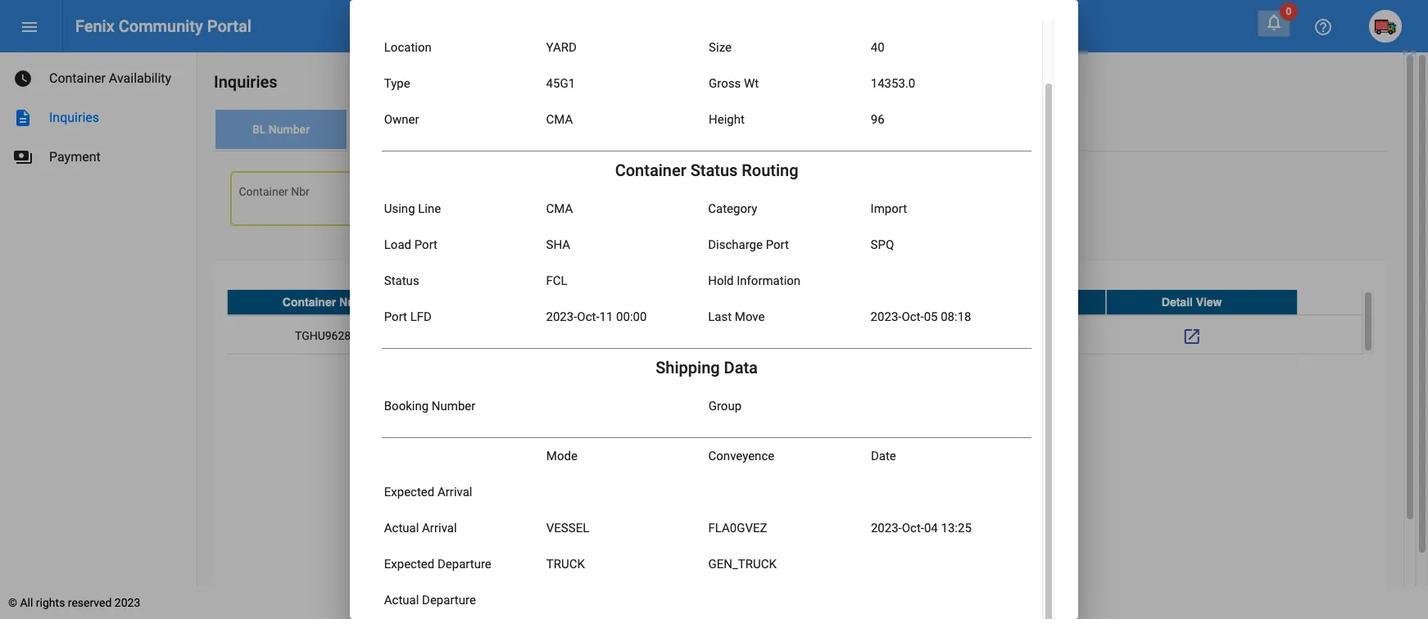 Task type: vqa. For each thing, say whether or not it's contained in the screenshot.


Task type: describe. For each thing, give the bounding box(es) containing it.
2023-oct-05 08:18
[[871, 310, 971, 324]]

open_in_new grid
[[227, 290, 1374, 356]]

availability
[[109, 70, 171, 86]]

2 cell from the left
[[590, 315, 762, 356]]

shipping
[[656, 358, 720, 378]]

05
[[924, 310, 938, 324]]

45g1
[[546, 76, 575, 91]]

arrival for expected arrival
[[437, 485, 472, 500]]

category
[[708, 202, 757, 216]]

gross wt
[[709, 76, 759, 91]]

bl number tab panel
[[214, 152, 1387, 619]]

menu
[[20, 17, 39, 37]]

oct- for 04
[[902, 521, 924, 536]]

search
[[433, 201, 468, 214]]

menu button
[[13, 10, 46, 43]]

line
[[418, 202, 441, 216]]

detail view
[[1162, 296, 1222, 309]]

© all rights reserved 2023
[[8, 596, 140, 610]]

fenix community portal
[[75, 16, 251, 36]]

1 horizontal spatial inquiries
[[214, 72, 277, 92]]

expected for expected departure
[[384, 557, 434, 572]]

expected for expected arrival
[[384, 485, 434, 500]]

row containing container number
[[227, 290, 1362, 315]]

notifications_none
[[1264, 12, 1284, 32]]

no color image for notifications_none popup button
[[1264, 12, 1284, 32]]

container number
[[283, 296, 383, 309]]

4 cell from the left
[[934, 315, 1106, 356]]

no color image for menu button
[[20, 17, 39, 37]]

type
[[384, 76, 410, 91]]

2023- for 2023-oct-11 00:00
[[546, 310, 577, 324]]

discharge port
[[708, 238, 789, 252]]

truck
[[546, 557, 585, 572]]

using
[[384, 202, 415, 216]]

1 vertical spatial booking
[[384, 399, 429, 414]]

watch_later
[[13, 69, 33, 88]]

2023
[[115, 596, 140, 610]]

expected arrival
[[384, 485, 472, 500]]

3 cell from the left
[[762, 315, 934, 356]]

sha
[[546, 238, 570, 252]]

actual for actual departure
[[384, 593, 419, 608]]

no color image containing payments
[[13, 147, 33, 167]]

position
[[997, 296, 1043, 309]]

1 vertical spatial status
[[384, 274, 419, 288]]

lfd
[[410, 310, 432, 324]]

3 column header from the left
[[762, 290, 934, 314]]

13:25
[[941, 521, 972, 536]]

portal
[[207, 16, 251, 36]]

mode
[[546, 449, 578, 464]]

spq
[[871, 238, 894, 252]]

actual departure
[[384, 593, 476, 608]]

2023- for 2023-oct-05 08:18
[[871, 310, 902, 324]]

date
[[871, 449, 896, 464]]

fla0gvez
[[708, 521, 767, 536]]

using line
[[384, 202, 441, 216]]

size
[[709, 40, 732, 55]]

hold information
[[708, 274, 801, 288]]

routing
[[742, 161, 798, 180]]

00:00
[[616, 310, 647, 324]]

departure for actual departure
[[422, 593, 476, 608]]

actual arrival
[[384, 521, 457, 536]]

inquiries inside navigation
[[49, 110, 99, 125]]

©
[[8, 596, 17, 610]]

fcl
[[546, 274, 568, 288]]

bl number
[[252, 123, 310, 136]]

navigation containing watch_later
[[0, 52, 197, 177]]

11
[[599, 310, 613, 324]]

last
[[708, 310, 732, 324]]

container for container
[[525, 123, 575, 136]]

14353.0
[[871, 76, 915, 91]]

tghu9628931
[[295, 329, 370, 342]]

notifications_none button
[[1258, 10, 1290, 37]]

container status routing
[[615, 161, 798, 180]]

1 vertical spatial booking number
[[384, 399, 476, 414]]

community
[[119, 16, 203, 36]]

oct- for 05
[[902, 310, 924, 324]]

conveyence
[[708, 449, 774, 464]]

container number column header
[[227, 290, 418, 314]]

oct- for 11
[[577, 310, 599, 324]]

reserved
[[68, 596, 112, 610]]

hold
[[708, 274, 734, 288]]

cma for owner
[[546, 112, 573, 127]]

08:18
[[941, 310, 971, 324]]

container for container number
[[283, 296, 336, 309]]



Task type: locate. For each thing, give the bounding box(es) containing it.
actual for actual arrival
[[384, 521, 419, 536]]

2 cma from the top
[[546, 202, 573, 216]]

1 cma from the top
[[546, 112, 573, 127]]

2023- for 2023-oct-04 13:25
[[871, 521, 902, 536]]

wt
[[744, 76, 759, 91]]

height
[[709, 112, 745, 127]]

open_in_new row
[[227, 315, 1362, 356]]

no color image down description
[[13, 147, 33, 167]]

container for container status routing
[[615, 161, 686, 180]]

search button
[[420, 192, 481, 222]]

column header
[[418, 290, 590, 314], [590, 290, 762, 314], [762, 290, 934, 314]]

open_in_new
[[1182, 327, 1202, 347]]

actual down the expected arrival
[[384, 521, 419, 536]]

port
[[414, 238, 438, 252], [766, 238, 789, 252], [384, 310, 407, 324]]

1 vertical spatial departure
[[422, 593, 476, 608]]

no color image right notifications_none popup button
[[1313, 17, 1333, 37]]

navigation
[[0, 52, 197, 177]]

port for discharge port
[[766, 238, 789, 252]]

shipping data
[[656, 358, 758, 378]]

2023- left 04
[[871, 521, 902, 536]]

actual down the expected departure
[[384, 593, 419, 608]]

oct- left 13:25
[[902, 521, 924, 536]]

no color image for open_in_new 'button'
[[1182, 327, 1202, 347]]

1 cell from the left
[[418, 315, 590, 356]]

cma
[[546, 112, 573, 127], [546, 202, 573, 216]]

1 vertical spatial expected
[[384, 557, 434, 572]]

actual
[[384, 521, 419, 536], [384, 593, 419, 608]]

departure up 'actual departure'
[[437, 557, 491, 572]]

all
[[20, 596, 33, 610]]

container
[[49, 70, 106, 86], [525, 123, 575, 136], [615, 161, 686, 180], [283, 296, 336, 309]]

expected departure
[[384, 557, 491, 572]]

import
[[871, 202, 907, 216]]

2023-
[[546, 310, 577, 324], [871, 310, 902, 324], [871, 521, 902, 536]]

no color image down detail view
[[1182, 327, 1202, 347]]

0 vertical spatial inquiries
[[214, 72, 277, 92]]

booking number tab panel
[[214, 152, 1387, 619]]

booking number
[[372, 123, 458, 136], [384, 399, 476, 414]]

owner
[[384, 112, 419, 127]]

oct- left 00:00
[[577, 310, 599, 324]]

0 vertical spatial expected
[[384, 485, 434, 500]]

port for load port
[[414, 238, 438, 252]]

no color image containing notifications_none
[[1264, 12, 1284, 32]]

1 vertical spatial inquiries
[[49, 110, 99, 125]]

departure
[[437, 557, 491, 572], [422, 593, 476, 608]]

load port
[[384, 238, 438, 252]]

1 column header from the left
[[418, 290, 590, 314]]

arrival up actual arrival
[[437, 485, 472, 500]]

2023-oct-04 13:25
[[871, 521, 972, 536]]

arrival
[[437, 485, 472, 500], [422, 521, 457, 536]]

inquiries up bl
[[214, 72, 277, 92]]

0 horizontal spatial inquiries
[[49, 110, 99, 125]]

number
[[269, 123, 310, 136], [417, 123, 458, 136], [339, 296, 383, 309], [432, 399, 476, 414]]

cma down 45g1 at the top left of the page
[[546, 112, 573, 127]]

oct-
[[577, 310, 599, 324], [902, 310, 924, 324], [902, 521, 924, 536]]

load
[[384, 238, 411, 252]]

description
[[13, 108, 33, 128]]

discharge
[[708, 238, 763, 252]]

arrival for actual arrival
[[422, 521, 457, 536]]

no color image down "watch_later"
[[13, 108, 33, 128]]

fenix
[[75, 16, 115, 36]]

no color image for 'help_outline' popup button
[[1313, 17, 1333, 37]]

vessel
[[546, 521, 589, 536]]

04
[[924, 521, 938, 536]]

gen_truck
[[708, 557, 777, 572]]

port lfd
[[384, 310, 432, 324]]

number inside column header
[[339, 296, 383, 309]]

cma up sha
[[546, 202, 573, 216]]

payments
[[13, 147, 33, 167]]

group
[[708, 399, 742, 414]]

port right load
[[414, 238, 438, 252]]

detail view column header
[[1106, 290, 1297, 314]]

information
[[737, 274, 801, 288]]

move
[[735, 310, 765, 324]]

column header down fcl
[[418, 290, 590, 314]]

no color image containing description
[[13, 108, 33, 128]]

container inside column header
[[283, 296, 336, 309]]

no color image
[[1264, 12, 1284, 32], [20, 17, 39, 37], [1313, 17, 1333, 37], [13, 108, 33, 128], [13, 147, 33, 167], [1182, 327, 1202, 347]]

96
[[871, 112, 885, 127]]

payment
[[49, 149, 101, 165]]

0 vertical spatial status
[[690, 161, 738, 180]]

open_in_new button
[[1175, 319, 1208, 352]]

2023-oct-11 00:00
[[546, 310, 647, 324]]

rights
[[36, 596, 65, 610]]

container inside navigation
[[49, 70, 106, 86]]

0 vertical spatial departure
[[437, 557, 491, 572]]

expected up actual arrival
[[384, 485, 434, 500]]

0 vertical spatial arrival
[[437, 485, 472, 500]]

no color image inside notifications_none popup button
[[1264, 12, 1284, 32]]

expected
[[384, 485, 434, 500], [384, 557, 434, 572]]

booking
[[372, 123, 414, 136], [384, 399, 429, 414]]

no color image up "watch_later"
[[20, 17, 39, 37]]

no color image inside open_in_new 'button'
[[1182, 327, 1202, 347]]

status up category
[[690, 161, 738, 180]]

position column header
[[934, 290, 1106, 314]]

view
[[1196, 296, 1222, 309]]

help_outline
[[1313, 17, 1333, 37]]

gross
[[709, 76, 741, 91]]

0 horizontal spatial port
[[384, 310, 407, 324]]

0 vertical spatial actual
[[384, 521, 419, 536]]

arrival up the expected departure
[[422, 521, 457, 536]]

column header up open_in_new row
[[762, 290, 934, 314]]

1 vertical spatial arrival
[[422, 521, 457, 536]]

row
[[227, 290, 1362, 315]]

departure down the expected departure
[[422, 593, 476, 608]]

1 expected from the top
[[384, 485, 434, 500]]

help_outline button
[[1307, 10, 1340, 43]]

2 column header from the left
[[590, 290, 762, 314]]

no color image inside menu button
[[20, 17, 39, 37]]

1 actual from the top
[[384, 521, 419, 536]]

0 horizontal spatial status
[[384, 274, 419, 288]]

no color image containing open_in_new
[[1182, 327, 1202, 347]]

cma for using line
[[546, 202, 573, 216]]

status
[[690, 161, 738, 180], [384, 274, 419, 288]]

1 vertical spatial actual
[[384, 593, 419, 608]]

data
[[724, 358, 758, 378]]

no color image inside 'help_outline' popup button
[[1313, 17, 1333, 37]]

inquiries up payment
[[49, 110, 99, 125]]

column header down hold
[[590, 290, 762, 314]]

1 horizontal spatial status
[[690, 161, 738, 180]]

2023- left 05
[[871, 310, 902, 324]]

expected down actual arrival
[[384, 557, 434, 572]]

location
[[384, 40, 432, 55]]

yard
[[546, 40, 577, 55]]

last move
[[708, 310, 765, 324]]

1 horizontal spatial port
[[414, 238, 438, 252]]

2 actual from the top
[[384, 593, 419, 608]]

status down load
[[384, 274, 419, 288]]

no color image containing menu
[[20, 17, 39, 37]]

departure for expected departure
[[437, 557, 491, 572]]

detail
[[1162, 296, 1193, 309]]

no color image
[[13, 69, 33, 88]]

oct- left 08:18
[[902, 310, 924, 324]]

container for container availability
[[49, 70, 106, 86]]

1 vertical spatial cma
[[546, 202, 573, 216]]

40
[[871, 40, 885, 55]]

cell
[[418, 315, 590, 356], [590, 315, 762, 356], [762, 315, 934, 356], [934, 315, 1106, 356]]

no color image left 'help_outline' popup button
[[1264, 12, 1284, 32]]

2023- down fcl
[[546, 310, 577, 324]]

2 expected from the top
[[384, 557, 434, 572]]

2 horizontal spatial port
[[766, 238, 789, 252]]

bl
[[252, 123, 266, 136]]

0 vertical spatial cma
[[546, 112, 573, 127]]

port up information on the top right
[[766, 238, 789, 252]]

0 vertical spatial booking
[[372, 123, 414, 136]]

port left lfd
[[384, 310, 407, 324]]

None text field
[[239, 187, 386, 216]]

no color image containing help_outline
[[1313, 17, 1333, 37]]

container availability
[[49, 70, 171, 86]]

0 vertical spatial booking number
[[372, 123, 458, 136]]



